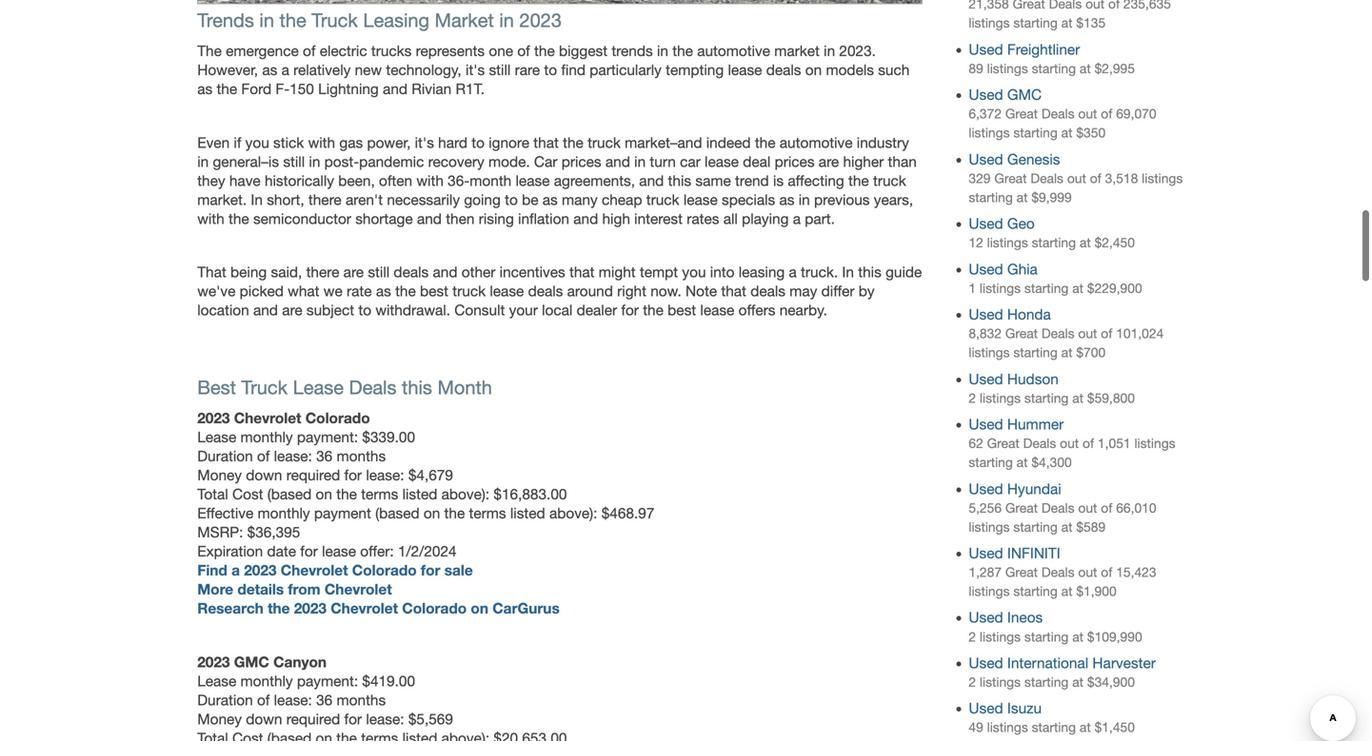 Task type: describe. For each thing, give the bounding box(es) containing it.
used gmc
[[969, 86, 1042, 103]]

as down however,
[[197, 81, 213, 98]]

lease: down canyon
[[274, 692, 312, 709]]

15,423
[[1116, 565, 1157, 580]]

out for genesis
[[1067, 171, 1087, 186]]

in up one
[[499, 9, 514, 32]]

1 vertical spatial best
[[668, 302, 696, 319]]

deals for used genesis
[[1031, 171, 1064, 186]]

the down $4,679 at left
[[444, 505, 465, 522]]

market.
[[197, 191, 247, 209]]

$229,900
[[1088, 281, 1143, 296]]

0 vertical spatial listed
[[402, 486, 437, 503]]

$350
[[1076, 125, 1106, 141]]

truck inside that being said, there are still deals and other incentives that might tempt you into leasing a truck. in this guide we've picked what we rate as the best truck lease deals around right now. note that deals may differ by location and are subject to withdrawal. consult your local dealer for the best lease offers nearby.
[[453, 283, 486, 300]]

for right date
[[300, 543, 318, 561]]

in left turn
[[634, 153, 646, 170]]

the down market.
[[229, 210, 249, 228]]

mode.
[[489, 153, 530, 170]]

r1t.
[[456, 81, 485, 98]]

find a 2023 chevrolet colorado for sale link
[[197, 562, 473, 580]]

21,358 great deals out of 235,635 listings starting at
[[969, 0, 1171, 31]]

5,256 great deals out of 66,010 listings starting at
[[969, 501, 1157, 535]]

2 vertical spatial are
[[282, 302, 302, 319]]

2023 down best
[[197, 409, 230, 427]]

lease: down $419.00 at the bottom left of the page
[[366, 711, 404, 728]]

we
[[324, 283, 343, 300]]

of inside 5,256 great deals out of 66,010 listings starting at
[[1101, 501, 1113, 516]]

at inside "used international harvester 2 listings starting at $34,900"
[[1073, 675, 1084, 690]]

6,372
[[969, 106, 1002, 122]]

such
[[878, 62, 910, 79]]

1/2/2024
[[398, 543, 457, 561]]

more details from chevrolet link
[[197, 581, 392, 599]]

used for used international harvester 2 listings starting at $34,900
[[969, 655, 1003, 672]]

on down $4,679 at left
[[424, 505, 440, 522]]

lease down note
[[700, 302, 735, 319]]

honda
[[1007, 306, 1051, 323]]

geo
[[1007, 215, 1035, 232]]

month
[[438, 377, 492, 399]]

lease inside 2023 chevrolet colorado lease monthly payment: $339.00 duration of lease: 36 months money down required for lease: $4,679 total cost (based on the terms listed above): $16,883.00 effective monthly payment (based on the terms listed above): $468.97 msrp: $36,395 expiration date for lease offer: 1/2/2024 find a 2023 chevrolet colorado for sale more details from chevrolet research the 2023 chevrolet colorado on cargurus
[[322, 543, 356, 561]]

used hyundai link
[[969, 481, 1062, 498]]

starting inside 62 great deals out of 1,051 listings starting at
[[969, 455, 1013, 471]]

leasing
[[739, 264, 785, 281]]

the up payment in the bottom left of the page
[[336, 486, 357, 503]]

and up agreements,
[[606, 153, 630, 170]]

the up deal
[[755, 134, 776, 151]]

on up payment in the bottom left of the page
[[316, 486, 332, 503]]

used freightliner 89 listings starting at $2,995
[[969, 41, 1135, 76]]

0 horizontal spatial above):
[[442, 486, 490, 503]]

consult
[[455, 302, 505, 319]]

isuzu
[[1007, 701, 1042, 718]]

chevrolet down find a 2023 chevrolet colorado for sale link
[[331, 600, 398, 618]]

gas
[[339, 134, 363, 151]]

a inside that being said, there are still deals and other incentives that might tempt you into leasing a truck. in this guide we've picked what we rate as the best truck lease deals around right now. note that deals may differ by location and are subject to withdrawal. consult your local dealer for the best lease offers nearby.
[[789, 264, 797, 281]]

$2,450
[[1095, 235, 1135, 251]]

chevrolet down best
[[234, 409, 301, 427]]

hummer
[[1007, 416, 1064, 433]]

2 for used ineos
[[969, 630, 976, 645]]

more
[[197, 581, 233, 599]]

to inside the emergence of electric trucks represents one of the biggest trends in the automotive market in 2023. however, as a relatively new technology, it's still rare to find particularly tempting lease deals on models such as the ford f-150 lightning and rivian r1t.
[[544, 62, 557, 79]]

$34,900
[[1088, 675, 1135, 690]]

at inside 62 great deals out of 1,051 listings starting at
[[1017, 455, 1028, 471]]

a inside 2023 chevrolet colorado lease monthly payment: $339.00 duration of lease: 36 months money down required for lease: $4,679 total cost (based on the terms listed above): $16,883.00 effective monthly payment (based on the terms listed above): $468.97 msrp: $36,395 expiration date for lease offer: 1/2/2024 find a 2023 chevrolet colorado for sale more details from chevrolet research the 2023 chevrolet colorado on cargurus
[[232, 562, 240, 580]]

at inside used freightliner 89 listings starting at $2,995
[[1080, 61, 1091, 76]]

1 horizontal spatial with
[[308, 134, 335, 151]]

at inside the '8,832 great deals out of 101,024 listings starting at'
[[1062, 345, 1073, 361]]

0 horizontal spatial terms
[[361, 486, 398, 503]]

the down however,
[[217, 81, 237, 98]]

starting inside 5,256 great deals out of 66,010 listings starting at
[[1014, 520, 1058, 535]]

necessarily
[[387, 191, 460, 209]]

great for infiniti
[[1006, 565, 1038, 580]]

that inside the even if you stick with gas power, it's hard to ignore that the truck market–and indeed the automotive industry in general–is still in post-pandemic recovery mode. car prices and in turn car lease deal prices are higher than they have historically been, often with 36-month lease agreements, and this same trend is affecting the truck market. in short, there aren't necessarily going to be as many cheap truck lease specials as in previous years, with the semiconductor shortage and then rising inflation and high interest rates all playing a part.
[[534, 134, 559, 151]]

$59,800
[[1088, 391, 1135, 406]]

used infiniti link
[[969, 545, 1061, 562]]

as down the emergence
[[262, 62, 277, 79]]

21,358
[[969, 0, 1009, 12]]

trucks
[[371, 43, 412, 60]]

you inside the even if you stick with gas power, it's hard to ignore that the truck market–and indeed the automotive industry in general–is still in post-pandemic recovery mode. car prices and in turn car lease deal prices are higher than they have historically been, often with 36-month lease agreements, and this same trend is affecting the truck market. in short, there aren't necessarily going to be as many cheap truck lease specials as in previous years, with the semiconductor shortage and then rising inflation and high interest rates all playing a part.
[[245, 134, 269, 151]]

starting inside "used international harvester 2 listings starting at $34,900"
[[1025, 675, 1069, 690]]

and down turn
[[639, 172, 664, 189]]

2023 up details
[[244, 562, 277, 580]]

0 vertical spatial colorado
[[305, 409, 370, 427]]

you inside that being said, there are still deals and other incentives that might tempt you into leasing a truck. in this guide we've picked what we rate as the best truck lease deals around right now. note that deals may differ by location and are subject to withdrawal. consult your local dealer for the best lease offers nearby.
[[682, 264, 706, 281]]

in up 'models'
[[824, 43, 835, 60]]

used for used hummer
[[969, 416, 1003, 433]]

to right hard
[[472, 134, 485, 151]]

be
[[522, 191, 539, 209]]

ford
[[241, 81, 272, 98]]

monthly for gmc
[[241, 673, 293, 690]]

of inside 6,372 great deals out of 69,070 listings starting at
[[1101, 106, 1113, 122]]

in up the emergence
[[259, 9, 274, 32]]

emergence
[[226, 43, 299, 60]]

69,070
[[1116, 106, 1157, 122]]

find
[[561, 62, 586, 79]]

deals up withdrawal.
[[394, 264, 429, 281]]

2023 gmc canyon lease monthly payment: $419.00 duration of lease: 36 months money down required for lease: $5,569
[[197, 654, 453, 728]]

5,256
[[969, 501, 1002, 516]]

2 inside "used international harvester 2 listings starting at $34,900"
[[969, 675, 976, 690]]

starting inside the '8,832 great deals out of 101,024 listings starting at'
[[1014, 345, 1058, 361]]

the down 'now.'
[[643, 302, 664, 319]]

at inside the used isuzu 49 listings starting at $1,450
[[1080, 721, 1091, 736]]

lease down indeed
[[705, 153, 739, 170]]

at inside 21,358 great deals out of 235,635 listings starting at
[[1062, 15, 1073, 31]]

the up the emergence
[[280, 9, 306, 32]]

in right trends
[[657, 43, 669, 60]]

great for hyundai
[[1006, 501, 1038, 516]]

$2,995
[[1095, 61, 1135, 76]]

deals for used hummer
[[1023, 436, 1056, 451]]

of inside 1,287 great deals out of 15,423 listings starting at
[[1101, 565, 1113, 580]]

at inside 6,372 great deals out of 69,070 listings starting at
[[1062, 125, 1073, 141]]

62
[[969, 436, 984, 451]]

truck up agreements,
[[588, 134, 621, 151]]

$468.97
[[602, 505, 655, 522]]

down for chevrolet
[[246, 467, 282, 484]]

lease for chevrolet
[[197, 429, 236, 446]]

at inside 329 great deals out of 3,518 listings starting at
[[1017, 190, 1028, 205]]

now.
[[651, 283, 682, 300]]

the up the rare
[[534, 43, 555, 60]]

to left be
[[505, 191, 518, 209]]

truck.
[[801, 264, 838, 281]]

of inside 62 great deals out of 1,051 listings starting at
[[1083, 436, 1094, 451]]

listings inside used hudson 2 listings starting at $59,800
[[980, 391, 1021, 406]]

and left other at left top
[[433, 264, 458, 281]]

specials
[[722, 191, 775, 209]]

we've
[[197, 283, 236, 300]]

used international harvester link
[[969, 655, 1156, 672]]

out for hyundai
[[1078, 501, 1098, 516]]

out for honda
[[1078, 326, 1098, 341]]

truck up years,
[[873, 172, 906, 189]]

starting inside 6,372 great deals out of 69,070 listings starting at
[[1014, 125, 1058, 141]]

for inside 2023 gmc canyon lease monthly payment: $419.00 duration of lease: 36 months money down required for lease: $5,569
[[344, 711, 362, 728]]

details
[[238, 581, 284, 599]]

the up withdrawal.
[[395, 283, 416, 300]]

it's inside the even if you stick with gas power, it's hard to ignore that the truck market–and indeed the automotive industry in general–is still in post-pandemic recovery mode. car prices and in turn car lease deal prices are higher than they have historically been, often with 36-month lease agreements, and this same trend is affecting the truck market. in short, there aren't necessarily going to be as many cheap truck lease specials as in previous years, with the semiconductor shortage and then rising inflation and high interest rates all playing a part.
[[415, 134, 434, 151]]

on down sale
[[471, 600, 489, 618]]

automotive inside the even if you stick with gas power, it's hard to ignore that the truck market–and indeed the automotive industry in general–is still in post-pandemic recovery mode. car prices and in turn car lease deal prices are higher than they have historically been, often with 36-month lease agreements, and this same trend is affecting the truck market. in short, there aren't necessarily going to be as many cheap truck lease specials as in previous years, with the semiconductor shortage and then rising inflation and high interest rates all playing a part.
[[780, 134, 853, 151]]

duration for gmc
[[197, 692, 253, 709]]

used for used honda
[[969, 306, 1003, 323]]

cheap
[[602, 191, 642, 209]]

a inside the even if you stick with gas power, it's hard to ignore that the truck market–and indeed the automotive industry in general–is still in post-pandemic recovery mode. car prices and in turn car lease deal prices are higher than they have historically been, often with 36-month lease agreements, and this same trend is affecting the truck market. in short, there aren't necessarily going to be as many cheap truck lease specials as in previous years, with the semiconductor shortage and then rising inflation and high interest rates all playing a part.
[[793, 210, 801, 228]]

canyon
[[273, 654, 327, 671]]

particularly
[[590, 62, 662, 79]]

49
[[969, 721, 984, 736]]

payment: for canyon
[[297, 673, 358, 690]]

f-
[[276, 81, 290, 98]]

1 horizontal spatial above):
[[549, 505, 598, 522]]

used hummer link
[[969, 416, 1064, 433]]

lease up be
[[516, 172, 550, 189]]

at inside used hudson 2 listings starting at $59,800
[[1073, 391, 1084, 406]]

gmc for 2023
[[234, 654, 269, 671]]

automotive inside the emergence of electric trucks represents one of the biggest trends in the automotive market in 2023. however, as a relatively new technology, it's still rare to find particularly tempting lease deals on models such as the ford f-150 lightning and rivian r1t.
[[697, 43, 770, 60]]

deals inside 21,358 great deals out of 235,635 listings starting at
[[1049, 0, 1082, 12]]

used ineos 2 listings starting at $109,990
[[969, 610, 1143, 645]]

and down picked
[[253, 302, 278, 319]]

$700
[[1076, 345, 1106, 361]]

as right be
[[543, 191, 558, 209]]

truck up interest
[[646, 191, 680, 209]]

tempt
[[640, 264, 678, 281]]

car
[[680, 153, 701, 170]]

lease up the your
[[490, 283, 524, 300]]

chevrolet up research the 2023 chevrolet colorado on cargurus link
[[325, 581, 392, 599]]

in up historically
[[309, 153, 320, 170]]

what
[[288, 283, 320, 300]]

picked
[[240, 283, 284, 300]]

differ
[[822, 283, 855, 300]]

are inside the even if you stick with gas power, it's hard to ignore that the truck market–and indeed the automotive industry in general–is still in post-pandemic recovery mode. car prices and in turn car lease deal prices are higher than they have historically been, often with 36-month lease agreements, and this same trend is affecting the truck market. in short, there aren't necessarily going to be as many cheap truck lease specials as in previous years, with the semiconductor shortage and then rising inflation and high interest rates all playing a part.
[[819, 153, 839, 170]]

years,
[[874, 191, 913, 209]]

there inside that being said, there are still deals and other incentives that might tempt you into leasing a truck. in this guide we've picked what we rate as the best truck lease deals around right now. note that deals may differ by location and are subject to withdrawal. consult your local dealer for the best lease offers nearby.
[[306, 264, 339, 281]]

starting inside used geo 12 listings starting at $2,450
[[1032, 235, 1076, 251]]

in down affecting
[[799, 191, 810, 209]]

the emergence of electric trucks represents one of the biggest trends in the automotive market in 2023. however, as a relatively new technology, it's still rare to find particularly tempting lease deals on models such as the ford f-150 lightning and rivian r1t.
[[197, 43, 910, 98]]

the down more details from chevrolet link
[[268, 600, 290, 618]]

payment
[[314, 505, 371, 522]]

starting inside used hudson 2 listings starting at $59,800
[[1025, 391, 1069, 406]]

6,372 great deals out of 69,070 listings starting at
[[969, 106, 1157, 141]]

recovery
[[428, 153, 484, 170]]

gmc for used
[[1007, 86, 1042, 103]]

1 vertical spatial truck
[[241, 377, 288, 399]]

deals for used honda
[[1042, 326, 1075, 341]]

the down higher
[[849, 172, 869, 189]]

deals down leasing
[[751, 283, 786, 300]]

listings inside 329 great deals out of 3,518 listings starting at
[[1142, 171, 1183, 186]]

aren't
[[346, 191, 383, 209]]

for down 1/2/2024
[[421, 562, 440, 580]]

1 vertical spatial terms
[[469, 505, 506, 522]]

out for infiniti
[[1078, 565, 1098, 580]]

of inside 2023 gmc canyon lease monthly payment: $419.00 duration of lease: 36 months money down required for lease: $5,569
[[257, 692, 270, 709]]

of inside 329 great deals out of 3,518 listings starting at
[[1090, 171, 1102, 186]]

at inside used ineos 2 listings starting at $109,990
[[1073, 630, 1084, 645]]

duration for chevrolet
[[197, 448, 253, 465]]

and down many
[[574, 210, 598, 228]]

deals up local
[[528, 283, 563, 300]]

the up tempting
[[673, 43, 693, 60]]

used geo link
[[969, 215, 1035, 232]]

starting inside used ineos 2 listings starting at $109,990
[[1025, 630, 1069, 645]]

effective
[[197, 505, 254, 522]]

of inside 2023 chevrolet colorado lease monthly payment: $339.00 duration of lease: 36 months money down required for lease: $4,679 total cost (based on the terms listed above): $16,883.00 effective monthly payment (based on the terms listed above): $468.97 msrp: $36,395 expiration date for lease offer: 1/2/2024 find a 2023 chevrolet colorado for sale more details from chevrolet research the 2023 chevrolet colorado on cargurus
[[257, 448, 270, 465]]

used for used genesis
[[969, 151, 1003, 168]]

used for used geo 12 listings starting at $2,450
[[969, 215, 1003, 232]]

235,635
[[1124, 0, 1171, 12]]

international
[[1007, 655, 1089, 672]]

right
[[617, 283, 647, 300]]

2023 down from
[[294, 600, 327, 618]]

listings inside the '8,832 great deals out of 101,024 listings starting at'
[[969, 345, 1010, 361]]

car
[[534, 153, 558, 170]]

your
[[509, 302, 538, 319]]

for inside that being said, there are still deals and other incentives that might tempt you into leasing a truck. in this guide we've picked what we rate as the best truck lease deals around right now. note that deals may differ by location and are subject to withdrawal. consult your local dealer for the best lease offers nearby.
[[621, 302, 639, 319]]

genesis
[[1007, 151, 1060, 168]]

listings inside used ineos 2 listings starting at $109,990
[[980, 630, 1021, 645]]

starting inside used ghia 1 listings starting at $229,900
[[1025, 281, 1069, 296]]

66,010
[[1116, 501, 1157, 516]]

being
[[230, 264, 267, 281]]

than
[[888, 153, 917, 170]]

dealer
[[577, 302, 617, 319]]

money for chevrolet
[[197, 467, 242, 484]]

lease for gmc
[[197, 673, 236, 690]]

short,
[[267, 191, 304, 209]]

lease up rates
[[684, 191, 718, 209]]

great for hummer
[[987, 436, 1020, 451]]

general–is
[[213, 153, 279, 170]]

monthly for chevrolet
[[241, 429, 293, 446]]

out inside 21,358 great deals out of 235,635 listings starting at
[[1086, 0, 1105, 12]]

0 horizontal spatial (based
[[267, 486, 312, 503]]

great for honda
[[1006, 326, 1038, 341]]

1,287
[[969, 565, 1002, 580]]

for up payment in the bottom left of the page
[[344, 467, 362, 484]]



Task type: locate. For each thing, give the bounding box(es) containing it.
months inside 2023 gmc canyon lease monthly payment: $419.00 duration of lease: 36 months money down required for lease: $5,569
[[337, 692, 386, 709]]

great down the honda
[[1006, 326, 1038, 341]]

2 horizontal spatial still
[[489, 62, 511, 79]]

0 vertical spatial there
[[308, 191, 342, 209]]

used up 1
[[969, 261, 1003, 278]]

used inside used ineos 2 listings starting at $109,990
[[969, 610, 1003, 627]]

$1,450
[[1095, 721, 1135, 736]]

starting down 329
[[969, 190, 1013, 205]]

lease inside 2023 chevrolet colorado lease monthly payment: $339.00 duration of lease: 36 months money down required for lease: $4,679 total cost (based on the terms listed above): $16,883.00 effective monthly payment (based on the terms listed above): $468.97 msrp: $36,395 expiration date for lease offer: 1/2/2024 find a 2023 chevrolet colorado for sale more details from chevrolet research the 2023 chevrolet colorado on cargurus
[[197, 429, 236, 446]]

and inside the emergence of electric trucks represents one of the biggest trends in the automotive market in 2023. however, as a relatively new technology, it's still rare to find particularly tempting lease deals on models such as the ford f-150 lightning and rivian r1t.
[[383, 81, 408, 98]]

they
[[197, 172, 225, 189]]

0 vertical spatial truck
[[312, 9, 358, 32]]

truck right best
[[241, 377, 288, 399]]

1 used from the top
[[969, 41, 1003, 58]]

in inside that being said, there are still deals and other incentives that might tempt you into leasing a truck. in this guide we've picked what we rate as the best truck lease deals around right now. note that deals may differ by location and are subject to withdrawal. consult your local dealer for the best lease offers nearby.
[[842, 264, 854, 281]]

0 vertical spatial automotive
[[697, 43, 770, 60]]

even if you stick with gas power, it's hard to ignore that the truck market–and indeed the automotive industry in general–is still in post-pandemic recovery mode. car prices and in turn car lease deal prices are higher than they have historically been, often with 36-month lease agreements, and this same trend is affecting the truck market. in short, there aren't necessarily going to be as many cheap truck lease specials as in previous years, with the semiconductor shortage and then rising inflation and high interest rates all playing a part.
[[197, 134, 917, 228]]

local
[[542, 302, 573, 319]]

to down rate
[[358, 302, 371, 319]]

chevrolet up from
[[281, 562, 348, 580]]

at left $589
[[1062, 520, 1073, 535]]

0 vertical spatial are
[[819, 153, 839, 170]]

as inside that being said, there are still deals and other incentives that might tempt you into leasing a truck. in this guide we've picked what we rate as the best truck lease deals around right now. note that deals may differ by location and are subject to withdrawal. consult your local dealer for the best lease offers nearby.
[[376, 283, 391, 300]]

used inside the used isuzu 49 listings starting at $1,450
[[969, 701, 1003, 718]]

might
[[599, 264, 636, 281]]

2 inside used hudson 2 listings starting at $59,800
[[969, 391, 976, 406]]

duration down the research
[[197, 692, 253, 709]]

monthly inside 2023 gmc canyon lease monthly payment: $419.00 duration of lease: 36 months money down required for lease: $5,569
[[241, 673, 293, 690]]

1 horizontal spatial listed
[[510, 505, 545, 522]]

0 vertical spatial with
[[308, 134, 335, 151]]

as
[[262, 62, 277, 79], [197, 81, 213, 98], [543, 191, 558, 209], [780, 191, 795, 209], [376, 283, 391, 300]]

great
[[1013, 0, 1045, 12], [1006, 106, 1038, 122], [995, 171, 1027, 186], [1006, 326, 1038, 341], [987, 436, 1020, 451], [1006, 501, 1038, 516], [1006, 565, 1038, 580]]

out up the $700 at top right
[[1078, 326, 1098, 341]]

used for used isuzu 49 listings starting at $1,450
[[969, 701, 1003, 718]]

great inside 5,256 great deals out of 66,010 listings starting at
[[1006, 501, 1038, 516]]

2 vertical spatial monthly
[[241, 673, 293, 690]]

used up used isuzu link on the bottom right of the page
[[969, 655, 1003, 672]]

harvester
[[1093, 655, 1156, 672]]

1 vertical spatial you
[[682, 264, 706, 281]]

great down used hyundai
[[1006, 501, 1038, 516]]

1 horizontal spatial gmc
[[1007, 86, 1042, 103]]

2 money from the top
[[197, 711, 242, 728]]

lease right tempting
[[728, 62, 762, 79]]

this inside that being said, there are still deals and other incentives that might tempt you into leasing a truck. in this guide we've picked what we rate as the best truck lease deals around right now. note that deals may differ by location and are subject to withdrawal. consult your local dealer for the best lease offers nearby.
[[858, 264, 882, 281]]

out inside 62 great deals out of 1,051 listings starting at
[[1060, 436, 1079, 451]]

1 vertical spatial lease
[[197, 429, 236, 446]]

used up the 12
[[969, 215, 1003, 232]]

still inside the even if you stick with gas power, it's hard to ignore that the truck market–and indeed the automotive industry in general–is still in post-pandemic recovery mode. car prices and in turn car lease deal prices are higher than they have historically been, often with 36-month lease agreements, and this same trend is affecting the truck market. in short, there aren't necessarily going to be as many cheap truck lease specials as in previous years, with the semiconductor shortage and then rising inflation and high interest rates all playing a part.
[[283, 153, 305, 170]]

listings inside 62 great deals out of 1,051 listings starting at
[[1135, 436, 1176, 451]]

listings down 8,832
[[969, 345, 1010, 361]]

11 used from the top
[[969, 610, 1003, 627]]

payment: down canyon
[[297, 673, 358, 690]]

2
[[969, 391, 976, 406], [969, 630, 976, 645], [969, 675, 976, 690]]

89
[[969, 61, 984, 76]]

1 months from the top
[[337, 448, 386, 465]]

2 used from the top
[[969, 86, 1003, 103]]

0 horizontal spatial that
[[534, 134, 559, 151]]

great inside 6,372 great deals out of 69,070 listings starting at
[[1006, 106, 1038, 122]]

2 for used hudson
[[969, 391, 976, 406]]

2 payment: from the top
[[297, 673, 358, 690]]

cargurus
[[493, 600, 560, 618]]

0 vertical spatial monthly
[[241, 429, 293, 446]]

are up rate
[[343, 264, 364, 281]]

deals for used hyundai
[[1042, 501, 1075, 516]]

(based
[[267, 486, 312, 503], [375, 505, 420, 522]]

1 horizontal spatial automotive
[[780, 134, 853, 151]]

listings down 1,287 on the bottom of the page
[[969, 584, 1010, 600]]

0 vertical spatial gmc
[[1007, 86, 1042, 103]]

incentives
[[500, 264, 565, 281]]

0 horizontal spatial truck
[[241, 377, 288, 399]]

at
[[1062, 15, 1073, 31], [1080, 61, 1091, 76], [1062, 125, 1073, 141], [1017, 190, 1028, 205], [1080, 235, 1091, 251], [1073, 281, 1084, 296], [1062, 345, 1073, 361], [1073, 391, 1084, 406], [1017, 455, 1028, 471], [1062, 520, 1073, 535], [1062, 584, 1073, 600], [1073, 630, 1084, 645], [1073, 675, 1084, 690], [1080, 721, 1091, 736]]

part.
[[805, 210, 835, 228]]

money for gmc
[[197, 711, 242, 728]]

offer:
[[360, 543, 394, 561]]

$9,999
[[1032, 190, 1072, 205]]

2 horizontal spatial that
[[721, 283, 747, 300]]

0 horizontal spatial gmc
[[234, 654, 269, 671]]

used for used ineos 2 listings starting at $109,990
[[969, 610, 1003, 627]]

for down right
[[621, 302, 639, 319]]

2 36 from the top
[[316, 692, 333, 709]]

trends
[[197, 9, 254, 32]]

1 2 from the top
[[969, 391, 976, 406]]

used for used freightliner 89 listings starting at $2,995
[[969, 41, 1003, 58]]

1 vertical spatial 36
[[316, 692, 333, 709]]

36 inside 2023 chevrolet colorado lease monthly payment: $339.00 duration of lease: 36 months money down required for lease: $4,679 total cost (based on the terms listed above): $16,883.00 effective monthly payment (based on the terms listed above): $468.97 msrp: $36,395 expiration date for lease offer: 1/2/2024 find a 2023 chevrolet colorado for sale more details from chevrolet research the 2023 chevrolet colorado on cargurus
[[316, 448, 333, 465]]

rates
[[687, 210, 719, 228]]

deals up $9,999 on the top right of the page
[[1031, 171, 1064, 186]]

research
[[197, 600, 264, 618]]

listings down the used freightliner link
[[987, 61, 1028, 76]]

out inside 329 great deals out of 3,518 listings starting at
[[1067, 171, 1087, 186]]

2 up used isuzu link on the bottom right of the page
[[969, 675, 976, 690]]

starting down freightliner
[[1032, 61, 1076, 76]]

1 horizontal spatial that
[[570, 264, 595, 281]]

used for used gmc
[[969, 86, 1003, 103]]

monthly up cost
[[241, 429, 293, 446]]

duration inside 2023 gmc canyon lease monthly payment: $419.00 duration of lease: 36 months money down required for lease: $5,569
[[197, 692, 253, 709]]

1 horizontal spatial this
[[668, 172, 692, 189]]

1 horizontal spatial are
[[343, 264, 364, 281]]

used international harvester 2 listings starting at $34,900
[[969, 655, 1156, 690]]

1 vertical spatial it's
[[415, 134, 434, 151]]

used down 8,832
[[969, 371, 1003, 388]]

3,518
[[1105, 171, 1138, 186]]

at inside 5,256 great deals out of 66,010 listings starting at
[[1062, 520, 1073, 535]]

listings inside 6,372 great deals out of 69,070 listings starting at
[[969, 125, 1010, 141]]

pandemic
[[359, 153, 424, 170]]

deals up $339.00
[[349, 377, 397, 399]]

in up 'they' at left top
[[197, 153, 209, 170]]

2023 inside 2023 gmc canyon lease monthly payment: $419.00 duration of lease: 36 months money down required for lease: $5,569
[[197, 654, 230, 671]]

7 used from the top
[[969, 371, 1003, 388]]

deals
[[766, 62, 801, 79], [394, 264, 429, 281], [528, 283, 563, 300], [751, 283, 786, 300]]

deals inside 62 great deals out of 1,051 listings starting at
[[1023, 436, 1056, 451]]

1 horizontal spatial truck
[[312, 9, 358, 32]]

great inside 62 great deals out of 1,051 listings starting at
[[987, 436, 1020, 451]]

electric
[[320, 43, 367, 60]]

starting down 62
[[969, 455, 1013, 471]]

used
[[969, 41, 1003, 58], [969, 86, 1003, 103], [969, 151, 1003, 168], [969, 215, 1003, 232], [969, 261, 1003, 278], [969, 306, 1003, 323], [969, 371, 1003, 388], [969, 416, 1003, 433], [969, 481, 1003, 498], [969, 545, 1003, 562], [969, 610, 1003, 627], [969, 655, 1003, 672], [969, 701, 1003, 718]]

lease down best
[[197, 429, 236, 446]]

used honda
[[969, 306, 1051, 323]]

best
[[197, 377, 236, 399]]

there up semiconductor
[[308, 191, 342, 209]]

however,
[[197, 62, 258, 79]]

with up post-
[[308, 134, 335, 151]]

at inside 1,287 great deals out of 15,423 listings starting at
[[1062, 584, 1073, 600]]

2 vertical spatial with
[[197, 210, 224, 228]]

1 horizontal spatial terms
[[469, 505, 506, 522]]

0 vertical spatial payment:
[[297, 429, 358, 446]]

hard
[[438, 134, 468, 151]]

4 used from the top
[[969, 215, 1003, 232]]

out for gmc
[[1078, 106, 1098, 122]]

models
[[826, 62, 874, 79]]

used inside used freightliner 89 listings starting at $2,995
[[969, 41, 1003, 58]]

starting inside used freightliner 89 listings starting at $2,995
[[1032, 61, 1076, 76]]

chevrolet
[[234, 409, 301, 427], [281, 562, 348, 580], [325, 581, 392, 599], [331, 600, 398, 618]]

out inside 1,287 great deals out of 15,423 listings starting at
[[1078, 565, 1098, 580]]

1 vertical spatial months
[[337, 692, 386, 709]]

in
[[251, 191, 263, 209], [842, 264, 854, 281]]

1 duration from the top
[[197, 448, 253, 465]]

1 vertical spatial that
[[570, 264, 595, 281]]

lease inside 2023 gmc canyon lease monthly payment: $419.00 duration of lease: 36 months money down required for lease: $5,569
[[197, 673, 236, 690]]

and
[[383, 81, 408, 98], [606, 153, 630, 170], [639, 172, 664, 189], [417, 210, 442, 228], [574, 210, 598, 228], [433, 264, 458, 281], [253, 302, 278, 319]]

1 vertical spatial there
[[306, 264, 339, 281]]

1 prices from the left
[[562, 153, 602, 170]]

lease: up $36,395
[[274, 448, 312, 465]]

lease: down $339.00
[[366, 467, 404, 484]]

36 inside 2023 gmc canyon lease monthly payment: $419.00 duration of lease: 36 months money down required for lease: $5,569
[[316, 692, 333, 709]]

9 used from the top
[[969, 481, 1003, 498]]

13 used from the top
[[969, 701, 1003, 718]]

msrp:
[[197, 524, 243, 541]]

down inside 2023 gmc canyon lease monthly payment: $419.00 duration of lease: 36 months money down required for lease: $5,569
[[246, 711, 282, 728]]

monthly up $36,395
[[258, 505, 310, 522]]

used ghia link
[[969, 261, 1038, 278]]

used ghia 1 listings starting at $229,900
[[969, 261, 1143, 296]]

150
[[290, 81, 314, 98]]

2 vertical spatial that
[[721, 283, 747, 300]]

ineos
[[1007, 610, 1043, 627]]

down up cost
[[246, 467, 282, 484]]

0 vertical spatial lease
[[293, 377, 344, 399]]

total
[[197, 486, 228, 503]]

lease down subject
[[293, 377, 344, 399]]

listings up used isuzu link on the bottom right of the page
[[980, 675, 1021, 690]]

1 horizontal spatial prices
[[775, 153, 815, 170]]

still inside that being said, there are still deals and other incentives that might tempt you into leasing a truck. in this guide we've picked what we rate as the best truck lease deals around right now. note that deals may differ by location and are subject to withdrawal. consult your local dealer for the best lease offers nearby.
[[368, 264, 390, 281]]

required inside 2023 gmc canyon lease monthly payment: $419.00 duration of lease: 36 months money down required for lease: $5,569
[[286, 711, 340, 728]]

at up used international harvester link
[[1073, 630, 1084, 645]]

10 used from the top
[[969, 545, 1003, 562]]

colorado down sale
[[402, 600, 467, 618]]

said,
[[271, 264, 302, 281]]

out for hummer
[[1060, 436, 1079, 451]]

3 used from the top
[[969, 151, 1003, 168]]

expiration
[[197, 543, 263, 561]]

listings
[[969, 15, 1010, 31], [987, 61, 1028, 76], [969, 125, 1010, 141], [1142, 171, 1183, 186], [987, 235, 1028, 251], [980, 281, 1021, 296], [969, 345, 1010, 361], [980, 391, 1021, 406], [1135, 436, 1176, 451], [969, 520, 1010, 535], [969, 584, 1010, 600], [980, 630, 1021, 645], [980, 675, 1021, 690], [987, 721, 1028, 736]]

months
[[337, 448, 386, 465], [337, 692, 386, 709]]

2 vertical spatial colorado
[[402, 600, 467, 618]]

out inside 6,372 great deals out of 69,070 listings starting at
[[1078, 106, 1098, 122]]

1 vertical spatial payment:
[[297, 673, 358, 690]]

101,024
[[1116, 326, 1164, 341]]

monthly
[[241, 429, 293, 446], [258, 505, 310, 522], [241, 673, 293, 690]]

that down into
[[721, 283, 747, 300]]

(based up offer:
[[375, 505, 420, 522]]

2023 down 2023 honda ridgeline review summary "image"
[[519, 9, 562, 32]]

on inside the emergence of electric trucks represents one of the biggest trends in the automotive market in 2023. however, as a relatively new technology, it's still rare to find particularly tempting lease deals on models such as the ford f-150 lightning and rivian r1t.
[[805, 62, 822, 79]]

power,
[[367, 134, 411, 151]]

inflation
[[518, 210, 570, 228]]

1 vertical spatial automotive
[[780, 134, 853, 151]]

1 horizontal spatial best
[[668, 302, 696, 319]]

$589
[[1076, 520, 1106, 535]]

0 vertical spatial best
[[420, 283, 449, 300]]

used inside used geo 12 listings starting at $2,450
[[969, 215, 1003, 232]]

36
[[316, 448, 333, 465], [316, 692, 333, 709]]

great inside 21,358 great deals out of 235,635 listings starting at
[[1013, 0, 1045, 12]]

at left "$59,800"
[[1073, 391, 1084, 406]]

2 prices from the left
[[775, 153, 815, 170]]

1 required from the top
[[286, 467, 340, 484]]

out up $9,999 on the top right of the page
[[1067, 171, 1087, 186]]

starting inside 21,358 great deals out of 235,635 listings starting at
[[1014, 15, 1058, 31]]

the
[[280, 9, 306, 32], [534, 43, 555, 60], [673, 43, 693, 60], [217, 81, 237, 98], [563, 134, 584, 151], [755, 134, 776, 151], [849, 172, 869, 189], [229, 210, 249, 228], [395, 283, 416, 300], [643, 302, 664, 319], [336, 486, 357, 503], [444, 505, 465, 522], [268, 600, 290, 618]]

same
[[696, 172, 731, 189]]

36 for canyon
[[316, 692, 333, 709]]

0 vertical spatial 36
[[316, 448, 333, 465]]

leasing
[[363, 9, 430, 32]]

starting inside 1,287 great deals out of 15,423 listings starting at
[[1014, 584, 1058, 600]]

2 horizontal spatial with
[[417, 172, 444, 189]]

required for colorado
[[286, 467, 340, 484]]

36 for colorado
[[316, 448, 333, 465]]

deals for used infiniti
[[1042, 565, 1075, 580]]

listings inside used geo 12 listings starting at $2,450
[[987, 235, 1028, 251]]

gmc inside 2023 gmc canyon lease monthly payment: $419.00 duration of lease: 36 months money down required for lease: $5,569
[[234, 654, 269, 671]]

this inside the even if you stick with gas power, it's hard to ignore that the truck market–and indeed the automotive industry in general–is still in post-pandemic recovery mode. car prices and in turn car lease deal prices are higher than they have historically been, often with 36-month lease agreements, and this same trend is affecting the truck market. in short, there aren't necessarily going to be as many cheap truck lease specials as in previous years, with the semiconductor shortage and then rising inflation and high interest rates all playing a part.
[[668, 172, 692, 189]]

great down used infiniti
[[1006, 565, 1038, 580]]

1 horizontal spatial it's
[[466, 62, 485, 79]]

1 vertical spatial above):
[[549, 505, 598, 522]]

a inside the emergence of electric trucks represents one of the biggest trends in the automotive market in 2023. however, as a relatively new technology, it's still rare to find particularly tempting lease deals on models such as the ford f-150 lightning and rivian r1t.
[[282, 62, 289, 79]]

0 horizontal spatial best
[[420, 283, 449, 300]]

been,
[[338, 172, 375, 189]]

of inside 21,358 great deals out of 235,635 listings starting at
[[1109, 0, 1120, 12]]

2 down from the top
[[246, 711, 282, 728]]

1 vertical spatial this
[[858, 264, 882, 281]]

as right rate
[[376, 283, 391, 300]]

truck down other at left top
[[453, 283, 486, 300]]

into
[[710, 264, 735, 281]]

listings inside "used international harvester 2 listings starting at $34,900"
[[980, 675, 1021, 690]]

1 vertical spatial colorado
[[352, 562, 417, 580]]

and down necessarily
[[417, 210, 442, 228]]

a down expiration
[[232, 562, 240, 580]]

for
[[621, 302, 639, 319], [344, 467, 362, 484], [300, 543, 318, 561], [421, 562, 440, 580], [344, 711, 362, 728]]

1 36 from the top
[[316, 448, 333, 465]]

0 horizontal spatial listed
[[402, 486, 437, 503]]

above): down $4,679 at left
[[442, 486, 490, 503]]

market–and
[[625, 134, 702, 151]]

listings inside 1,287 great deals out of 15,423 listings starting at
[[969, 584, 1010, 600]]

listings inside 5,256 great deals out of 66,010 listings starting at
[[969, 520, 1010, 535]]

there up the we
[[306, 264, 339, 281]]

at left $135
[[1062, 15, 1073, 31]]

used hummer
[[969, 416, 1064, 433]]

2 vertical spatial 2
[[969, 675, 976, 690]]

0 vertical spatial this
[[668, 172, 692, 189]]

as down is
[[780, 191, 795, 209]]

1 vertical spatial with
[[417, 172, 444, 189]]

1 vertical spatial 2
[[969, 630, 976, 645]]

1 vertical spatial are
[[343, 264, 364, 281]]

payment: for colorado
[[297, 429, 358, 446]]

2 down used hudson link
[[969, 391, 976, 406]]

months for colorado
[[337, 448, 386, 465]]

truck
[[312, 9, 358, 32], [241, 377, 288, 399]]

best down 'now.'
[[668, 302, 696, 319]]

in inside the even if you stick with gas power, it's hard to ignore that the truck market–and indeed the automotive industry in general–is still in post-pandemic recovery mode. car prices and in turn car lease deal prices are higher than they have historically been, often with 36-month lease agreements, and this same trend is affecting the truck market. in short, there aren't necessarily going to be as many cheap truck lease specials as in previous years, with the semiconductor shortage and then rising inflation and high interest rates all playing a part.
[[251, 191, 263, 209]]

1 money from the top
[[197, 467, 242, 484]]

starting
[[1014, 15, 1058, 31], [1032, 61, 1076, 76], [1014, 125, 1058, 141], [969, 190, 1013, 205], [1032, 235, 1076, 251], [1025, 281, 1069, 296], [1014, 345, 1058, 361], [1025, 391, 1069, 406], [969, 455, 1013, 471], [1014, 520, 1058, 535], [1014, 584, 1058, 600], [1025, 630, 1069, 645], [1025, 675, 1069, 690], [1032, 721, 1076, 736]]

used for used hyundai
[[969, 481, 1003, 498]]

0 vertical spatial money
[[197, 467, 242, 484]]

2 horizontal spatial are
[[819, 153, 839, 170]]

that
[[534, 134, 559, 151], [570, 264, 595, 281], [721, 283, 747, 300]]

6 used from the top
[[969, 306, 1003, 323]]

still up rate
[[368, 264, 390, 281]]

at up used hyundai
[[1017, 455, 1028, 471]]

0 horizontal spatial automotive
[[697, 43, 770, 60]]

indeed
[[706, 134, 751, 151]]

tempting
[[666, 62, 724, 79]]

for left the $5,569 at the bottom of page
[[344, 711, 362, 728]]

1 horizontal spatial (based
[[375, 505, 420, 522]]

great down used hummer
[[987, 436, 1020, 451]]

great inside the '8,832 great deals out of 101,024 listings starting at'
[[1006, 326, 1038, 341]]

starting inside the used isuzu 49 listings starting at $1,450
[[1032, 721, 1076, 736]]

trend
[[735, 172, 769, 189]]

0 horizontal spatial you
[[245, 134, 269, 151]]

out up $4,300
[[1060, 436, 1079, 451]]

the up agreements,
[[563, 134, 584, 151]]

starting inside 329 great deals out of 3,518 listings starting at
[[969, 190, 1013, 205]]

0 vertical spatial you
[[245, 134, 269, 151]]

freightliner
[[1007, 41, 1080, 58]]

listings inside used freightliner 89 listings starting at $2,995
[[987, 61, 1028, 76]]

there inside the even if you stick with gas power, it's hard to ignore that the truck market–and indeed the automotive industry in general–is still in post-pandemic recovery mode. car prices and in turn car lease deal prices are higher than they have historically been, often with 36-month lease agreements, and this same trend is affecting the truck market. in short, there aren't necessarily going to be as many cheap truck lease specials as in previous years, with the semiconductor shortage and then rising inflation and high interest rates all playing a part.
[[308, 191, 342, 209]]

1 vertical spatial (based
[[375, 505, 420, 522]]

used for used infiniti
[[969, 545, 1003, 562]]

2023 honda ridgeline review summary image
[[197, 0, 923, 4]]

months down $419.00 at the bottom left of the page
[[337, 692, 386, 709]]

months for canyon
[[337, 692, 386, 709]]

$135
[[1076, 15, 1106, 31]]

great for genesis
[[995, 171, 1027, 186]]

12 used from the top
[[969, 655, 1003, 672]]

2 vertical spatial still
[[368, 264, 390, 281]]

deals down infiniti
[[1042, 565, 1075, 580]]

8 used from the top
[[969, 416, 1003, 433]]

at inside used geo 12 listings starting at $2,450
[[1080, 235, 1091, 251]]

1 vertical spatial down
[[246, 711, 282, 728]]

1 payment: from the top
[[297, 429, 358, 446]]

1 vertical spatial required
[[286, 711, 340, 728]]

1 vertical spatial duration
[[197, 692, 253, 709]]

1 vertical spatial listed
[[510, 505, 545, 522]]

required for canyon
[[286, 711, 340, 728]]

0 vertical spatial months
[[337, 448, 386, 465]]

used infiniti
[[969, 545, 1061, 562]]

money inside 2023 chevrolet colorado lease monthly payment: $339.00 duration of lease: 36 months money down required for lease: $4,679 total cost (based on the terms listed above): $16,883.00 effective monthly payment (based on the terms listed above): $468.97 msrp: $36,395 expiration date for lease offer: 1/2/2024 find a 2023 chevrolet colorado for sale more details from chevrolet research the 2023 chevrolet colorado on cargurus
[[197, 467, 242, 484]]

lease inside the emergence of electric trucks represents one of the biggest trends in the automotive market in 2023. however, as a relatively new technology, it's still rare to find particularly tempting lease deals on models such as the ford f-150 lightning and rivian r1t.
[[728, 62, 762, 79]]

used for used ghia 1 listings starting at $229,900
[[969, 261, 1003, 278]]

1 horizontal spatial still
[[368, 264, 390, 281]]

still inside the emergence of electric trucks represents one of the biggest trends in the automotive market in 2023. however, as a relatively new technology, it's still rare to find particularly tempting lease deals on models such as the ford f-150 lightning and rivian r1t.
[[489, 62, 511, 79]]

money
[[197, 467, 242, 484], [197, 711, 242, 728]]

automotive up tempting
[[697, 43, 770, 60]]

0 vertical spatial still
[[489, 62, 511, 79]]

down
[[246, 467, 282, 484], [246, 711, 282, 728]]

starting up ineos
[[1014, 584, 1058, 600]]

best up withdrawal.
[[420, 283, 449, 300]]

2 vertical spatial lease
[[197, 673, 236, 690]]

used for used hudson 2 listings starting at $59,800
[[969, 371, 1003, 388]]

2 duration from the top
[[197, 692, 253, 709]]

1 vertical spatial gmc
[[234, 654, 269, 671]]

0 vertical spatial in
[[251, 191, 263, 209]]

1 vertical spatial monthly
[[258, 505, 310, 522]]

1 vertical spatial money
[[197, 711, 242, 728]]

listed
[[402, 486, 437, 503], [510, 505, 545, 522]]

listings inside used ghia 1 listings starting at $229,900
[[980, 281, 1021, 296]]

0 horizontal spatial in
[[251, 191, 263, 209]]

offers
[[739, 302, 776, 319]]

3 2 from the top
[[969, 675, 976, 690]]

0 vertical spatial (based
[[267, 486, 312, 503]]

is
[[773, 172, 784, 189]]

2 horizontal spatial this
[[858, 264, 882, 281]]

great right 21,358
[[1013, 0, 1045, 12]]

listings inside the used isuzu 49 listings starting at $1,450
[[987, 721, 1028, 736]]

2 2 from the top
[[969, 630, 976, 645]]

deals inside 1,287 great deals out of 15,423 listings starting at
[[1042, 565, 1075, 580]]

0 vertical spatial 2
[[969, 391, 976, 406]]

0 horizontal spatial still
[[283, 153, 305, 170]]

lease down the research
[[197, 673, 236, 690]]

great inside 1,287 great deals out of 15,423 listings starting at
[[1006, 565, 1038, 580]]

down for gmc
[[246, 711, 282, 728]]

duration inside 2023 chevrolet colorado lease monthly payment: $339.00 duration of lease: 36 months money down required for lease: $4,679 total cost (based on the terms listed above): $16,883.00 effective monthly payment (based on the terms listed above): $468.97 msrp: $36,395 expiration date for lease offer: 1/2/2024 find a 2023 chevrolet colorado for sale more details from chevrolet research the 2023 chevrolet colorado on cargurus
[[197, 448, 253, 465]]

month
[[470, 172, 512, 189]]

to
[[544, 62, 557, 79], [472, 134, 485, 151], [505, 191, 518, 209], [358, 302, 371, 319]]

out up $589
[[1078, 501, 1098, 516]]

one
[[489, 43, 513, 60]]

out inside the '8,832 great deals out of 101,024 listings starting at'
[[1078, 326, 1098, 341]]

even
[[197, 134, 230, 151]]

2 months from the top
[[337, 692, 386, 709]]

listed down $16,883.00
[[510, 505, 545, 522]]

it's up r1t.
[[466, 62, 485, 79]]

5 used from the top
[[969, 261, 1003, 278]]

great for gmc
[[1006, 106, 1038, 122]]

2023 down the research
[[197, 654, 230, 671]]

payment: inside 2023 gmc canyon lease monthly payment: $419.00 duration of lease: 36 months money down required for lease: $5,569
[[297, 673, 358, 690]]

0 horizontal spatial this
[[402, 377, 432, 399]]

used inside used ghia 1 listings starting at $229,900
[[969, 261, 1003, 278]]

0 vertical spatial down
[[246, 467, 282, 484]]

2 vertical spatial this
[[402, 377, 432, 399]]

biggest
[[559, 43, 608, 60]]

2 required from the top
[[286, 711, 340, 728]]

1 horizontal spatial in
[[842, 264, 854, 281]]

2 inside used ineos 2 listings starting at $109,990
[[969, 630, 976, 645]]

1 vertical spatial in
[[842, 264, 854, 281]]

you
[[245, 134, 269, 151], [682, 264, 706, 281]]

it's inside the emergence of electric trucks represents one of the biggest trends in the automotive market in 2023. however, as a relatively new technology, it's still rare to find particularly tempting lease deals on models such as the ford f-150 lightning and rivian r1t.
[[466, 62, 485, 79]]

this left month
[[402, 377, 432, 399]]

deals for used gmc
[[1042, 106, 1075, 122]]

listings inside 21,358 great deals out of 235,635 listings starting at
[[969, 15, 1010, 31]]

0 vertical spatial above):
[[442, 486, 490, 503]]

starting up infiniti
[[1014, 520, 1058, 535]]

are down what on the top left of page
[[282, 302, 302, 319]]

relatively
[[293, 62, 351, 79]]

months inside 2023 chevrolet colorado lease monthly payment: $339.00 duration of lease: 36 months money down required for lease: $4,679 total cost (based on the terms listed above): $16,883.00 effective monthly payment (based on the terms listed above): $468.97 msrp: $36,395 expiration date for lease offer: 1/2/2024 find a 2023 chevrolet colorado for sale more details from chevrolet research the 2023 chevrolet colorado on cargurus
[[337, 448, 386, 465]]

deals inside the emergence of electric trucks represents one of the biggest trends in the automotive market in 2023. however, as a relatively new technology, it's still rare to find particularly tempting lease deals on models such as the ford f-150 lightning and rivian r1t.
[[766, 62, 801, 79]]

329
[[969, 171, 991, 186]]

a up the "f-"
[[282, 62, 289, 79]]

1
[[969, 281, 976, 296]]

to inside that being said, there are still deals and other incentives that might tempt you into leasing a truck. in this guide we've picked what we rate as the best truck lease deals around right now. note that deals may differ by location and are subject to withdrawal. consult your local dealer for the best lease offers nearby.
[[358, 302, 371, 319]]

affecting
[[788, 172, 845, 189]]

higher
[[843, 153, 884, 170]]

0 vertical spatial that
[[534, 134, 559, 151]]

duration up total
[[197, 448, 253, 465]]

1 horizontal spatial you
[[682, 264, 706, 281]]

used hudson link
[[969, 371, 1059, 388]]

1 down from the top
[[246, 467, 282, 484]]

$419.00
[[362, 673, 415, 690]]

0 horizontal spatial it's
[[415, 134, 434, 151]]

0 horizontal spatial with
[[197, 210, 224, 228]]

used up 8,832
[[969, 306, 1003, 323]]

above):
[[442, 486, 490, 503], [549, 505, 598, 522]]

terms up payment in the bottom left of the page
[[361, 486, 398, 503]]

0 horizontal spatial are
[[282, 302, 302, 319]]

of inside the '8,832 great deals out of 101,024 listings starting at'
[[1101, 326, 1113, 341]]

36 up payment in the bottom left of the page
[[316, 448, 333, 465]]

0 vertical spatial terms
[[361, 486, 398, 503]]

deals inside 6,372 great deals out of 69,070 listings starting at
[[1042, 106, 1075, 122]]

0 vertical spatial duration
[[197, 448, 253, 465]]

used ineos link
[[969, 610, 1043, 627]]

listings down 21,358
[[969, 15, 1010, 31]]

at inside used ghia 1 listings starting at $229,900
[[1073, 281, 1084, 296]]

required inside 2023 chevrolet colorado lease monthly payment: $339.00 duration of lease: 36 months money down required for lease: $4,679 total cost (based on the terms listed above): $16,883.00 effective monthly payment (based on the terms listed above): $468.97 msrp: $36,395 expiration date for lease offer: 1/2/2024 find a 2023 chevrolet colorado for sale more details from chevrolet research the 2023 chevrolet colorado on cargurus
[[286, 467, 340, 484]]



Task type: vqa. For each thing, say whether or not it's contained in the screenshot.
How Much Can I Sell My Car For?
no



